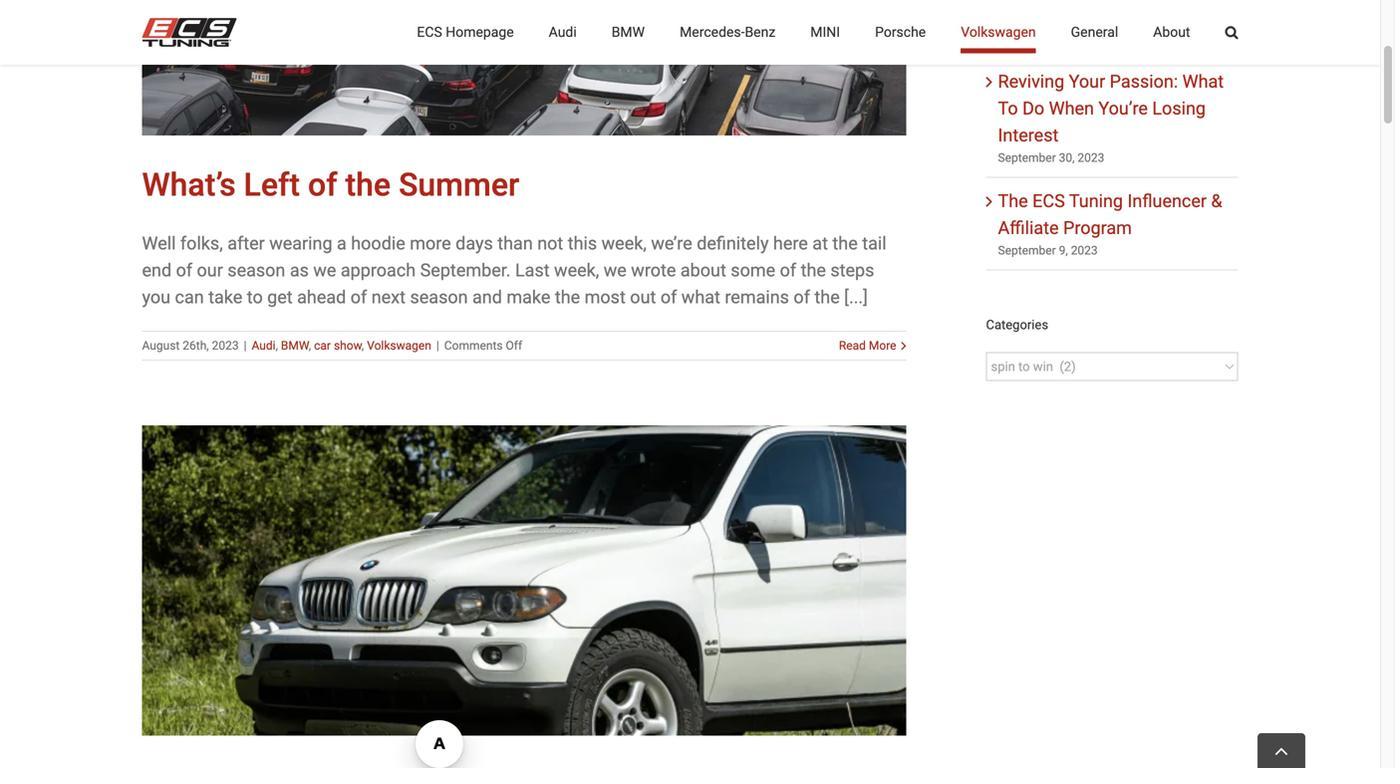 Task type: locate. For each thing, give the bounding box(es) containing it.
0 horizontal spatial volkswagen
[[367, 339, 431, 353]]

1 vertical spatial audi
[[252, 339, 276, 353]]

1 september from the top
[[998, 151, 1056, 165]]

0 horizontal spatial bmw link
[[281, 339, 309, 353]]

1 horizontal spatial volkswagen
[[961, 24, 1036, 40]]

hoodie
[[351, 233, 405, 254]]

1 horizontal spatial bmw
[[612, 24, 645, 40]]

volkswagen link
[[961, 0, 1036, 65], [367, 339, 431, 353]]

off
[[506, 339, 522, 353]]

2 | from the left
[[436, 339, 439, 353]]

bmw link left car
[[281, 339, 309, 353]]

the down at
[[801, 260, 826, 281]]

season down 'september.'
[[410, 287, 468, 308]]

0 vertical spatial volkswagen
[[961, 24, 1036, 40]]

than
[[498, 233, 533, 254]]

|
[[244, 339, 247, 353], [436, 339, 439, 353]]

what
[[1183, 71, 1224, 92]]

the left most
[[555, 287, 580, 308]]

volkswagen down next
[[367, 339, 431, 353]]

of
[[308, 166, 337, 204], [176, 260, 192, 281], [780, 260, 796, 281], [351, 287, 367, 308], [661, 287, 677, 308], [794, 287, 810, 308]]

1 horizontal spatial volkswagen link
[[961, 0, 1036, 65]]

definitely
[[697, 233, 769, 254]]

0 horizontal spatial audi link
[[252, 339, 276, 353]]

0 horizontal spatial |
[[244, 339, 247, 353]]

we up most
[[604, 260, 627, 281]]

losing
[[1152, 98, 1206, 119]]

september
[[998, 151, 1056, 165], [998, 244, 1056, 258]]

,
[[276, 339, 278, 353], [309, 339, 311, 353], [362, 339, 364, 353]]

make
[[507, 287, 551, 308]]

| right 26th,
[[244, 339, 247, 353]]

| left comments
[[436, 339, 439, 353]]

2023 right 26th,
[[212, 339, 239, 353]]

audi right homepage
[[549, 24, 577, 40]]

program
[[1063, 218, 1132, 239]]

1 horizontal spatial season
[[410, 287, 468, 308]]

0 horizontal spatial ecs
[[417, 24, 442, 40]]

0 horizontal spatial volkswagen link
[[367, 339, 431, 353]]

show
[[334, 339, 362, 353]]

1 vertical spatial september
[[998, 244, 1056, 258]]

2 september from the top
[[998, 244, 1056, 258]]

we
[[313, 260, 336, 281], [604, 260, 627, 281]]

audi link down to
[[252, 339, 276, 353]]

1 horizontal spatial |
[[436, 339, 439, 353]]

car
[[314, 339, 331, 353]]

bmw
[[612, 24, 645, 40], [281, 339, 309, 353]]

1 vertical spatial week,
[[554, 260, 599, 281]]

after
[[227, 233, 265, 254]]

not
[[537, 233, 563, 254]]

some
[[731, 260, 776, 281]]

next
[[371, 287, 406, 308]]

9,
[[1059, 244, 1068, 258]]

ecs homepage link
[[417, 0, 514, 65]]

the left [...] on the top of the page
[[815, 287, 840, 308]]

26th,
[[183, 339, 209, 353]]

what's left of the summer image
[[142, 0, 906, 135]]

week, down the this
[[554, 260, 599, 281]]

general
[[1071, 24, 1118, 40]]

volkswagen link down next
[[367, 339, 431, 353]]

1 horizontal spatial ,
[[309, 339, 311, 353]]

ecs left homepage
[[417, 24, 442, 40]]

0 horizontal spatial season
[[228, 260, 285, 281]]

reviving your passion: what to do when you're losing interest link
[[998, 71, 1224, 146]]

bmw left mercedes-
[[612, 24, 645, 40]]

2 horizontal spatial ,
[[362, 339, 364, 353]]

1 horizontal spatial ecs
[[1033, 191, 1065, 212]]

last
[[515, 260, 550, 281]]

well folks, after wearing a hoodie more days than not this week, we're definitely here at the tail end of our season as we approach september. last week, we wrote about some of the steps you can take to get ahead of next season and make the most out of what remains of the [...]
[[142, 233, 887, 308]]

summer
[[399, 166, 520, 204]]

0 vertical spatial audi link
[[549, 0, 577, 65]]

2023
[[1062, 32, 1089, 45], [1078, 151, 1105, 165], [1071, 244, 1098, 258], [212, 339, 239, 353]]

you
[[142, 287, 171, 308]]

0 vertical spatial ecs
[[417, 24, 442, 40]]

0 vertical spatial bmw link
[[612, 0, 645, 65]]

2 , from the left
[[309, 339, 311, 353]]

volkswagen
[[961, 24, 1036, 40], [367, 339, 431, 353]]

0 horizontal spatial we
[[313, 260, 336, 281]]

we're
[[651, 233, 692, 254]]

of down here
[[780, 260, 796, 281]]

0 horizontal spatial week,
[[554, 260, 599, 281]]

we right as
[[313, 260, 336, 281]]

1 horizontal spatial we
[[604, 260, 627, 281]]

the ecs tuning influencer & affiliate program september 9, 2023
[[998, 191, 1222, 258]]

section
[[986, 0, 1238, 426]]

2023 right 14,
[[1062, 32, 1089, 45]]

bmw left car
[[281, 339, 309, 353]]

wrote
[[631, 260, 676, 281]]

september down "interest"
[[998, 151, 1056, 165]]

ecs
[[417, 24, 442, 40], [1033, 191, 1065, 212]]

your
[[1069, 71, 1105, 92]]

audi link right homepage
[[549, 0, 577, 65]]

do
[[1023, 98, 1045, 119]]

0 vertical spatial week,
[[602, 233, 647, 254]]

[...]
[[844, 287, 868, 308]]

0 horizontal spatial ,
[[276, 339, 278, 353]]

week,
[[602, 233, 647, 254], [554, 260, 599, 281]]

read more
[[839, 339, 896, 353]]

week, up wrote
[[602, 233, 647, 254]]

1 vertical spatial bmw link
[[281, 339, 309, 353]]

interest
[[998, 125, 1059, 146]]

season up to
[[228, 260, 285, 281]]

volkswagen left 14,
[[961, 24, 1036, 40]]

0 vertical spatial bmw
[[612, 24, 645, 40]]

volkswagen link left 14,
[[961, 0, 1036, 65]]

audi
[[549, 24, 577, 40], [252, 339, 276, 353]]

2023 right 9,
[[1071, 244, 1098, 258]]

bmw link
[[612, 0, 645, 65], [281, 339, 309, 353]]

season
[[228, 260, 285, 281], [410, 287, 468, 308]]

of right left
[[308, 166, 337, 204]]

homepage
[[446, 24, 514, 40]]

audi down to
[[252, 339, 276, 353]]

0 vertical spatial september
[[998, 151, 1056, 165]]

september down affiliate
[[998, 244, 1056, 258]]

to
[[247, 287, 263, 308]]

bmw link left mercedes-
[[612, 0, 645, 65]]

ecs up affiliate
[[1033, 191, 1065, 212]]

30,
[[1059, 151, 1075, 165]]

2023 right 30,
[[1078, 151, 1105, 165]]

at
[[813, 233, 828, 254]]

take
[[208, 287, 242, 308]]

0 vertical spatial audi
[[549, 24, 577, 40]]

0 vertical spatial volkswagen link
[[961, 0, 1036, 65]]

october
[[998, 32, 1040, 45]]

tuning
[[1069, 191, 1123, 212]]

mercedes-benz link
[[680, 0, 776, 65]]

of right out
[[661, 287, 677, 308]]

0 horizontal spatial bmw
[[281, 339, 309, 353]]

1 horizontal spatial audi link
[[549, 0, 577, 65]]

2 we from the left
[[604, 260, 627, 281]]

audi link
[[549, 0, 577, 65], [252, 339, 276, 353]]

of left "our"
[[176, 260, 192, 281]]

porsche link
[[875, 0, 926, 65]]

1 vertical spatial ecs
[[1033, 191, 1065, 212]]

passion:
[[1110, 71, 1178, 92]]



Task type: vqa. For each thing, say whether or not it's contained in the screenshot.
road
no



Task type: describe. For each thing, give the bounding box(es) containing it.
october 14, 2023
[[998, 32, 1089, 45]]

what
[[681, 287, 720, 308]]

&
[[1211, 191, 1222, 212]]

a
[[337, 233, 347, 254]]

2023 inside reviving your passion: what to do when you're losing interest september 30, 2023
[[1078, 151, 1105, 165]]

3 , from the left
[[362, 339, 364, 353]]

remains
[[725, 287, 789, 308]]

benz
[[745, 24, 776, 40]]

approach
[[341, 260, 416, 281]]

tail
[[862, 233, 887, 254]]

about link
[[1153, 0, 1190, 65]]

1 vertical spatial volkswagen
[[367, 339, 431, 353]]

read more link
[[839, 337, 896, 355]]

the right at
[[833, 233, 858, 254]]

you're
[[1099, 98, 1148, 119]]

get
[[267, 287, 293, 308]]

ahead
[[297, 287, 346, 308]]

to
[[998, 98, 1018, 119]]

more
[[410, 233, 451, 254]]

influencer
[[1128, 191, 1207, 212]]

1 we from the left
[[313, 260, 336, 281]]

the up hoodie
[[345, 166, 391, 204]]

of left next
[[351, 287, 367, 308]]

read
[[839, 339, 866, 353]]

1 vertical spatial audi link
[[252, 339, 276, 353]]

what's
[[142, 166, 236, 204]]

mini link
[[811, 0, 840, 65]]

what's left of the summer link
[[142, 166, 520, 204]]

when
[[1049, 98, 1094, 119]]

days
[[456, 233, 493, 254]]

0 vertical spatial season
[[228, 260, 285, 281]]

2023 inside the ecs tuning influencer & affiliate program september 9, 2023
[[1071, 244, 1098, 258]]

1 vertical spatial volkswagen link
[[367, 339, 431, 353]]

out
[[630, 287, 656, 308]]

affiliate
[[998, 218, 1059, 239]]

august 26th, 2023 | audi , bmw , car show , volkswagen | comments off
[[142, 339, 522, 353]]

section containing reviving your passion: what to do when you're losing interest
[[986, 0, 1238, 426]]

1 | from the left
[[244, 339, 247, 353]]

here
[[773, 233, 808, 254]]

about
[[1153, 24, 1190, 40]]

of right remains at the right of page
[[794, 287, 810, 308]]

our
[[197, 260, 223, 281]]

what's left of the summer
[[142, 166, 520, 204]]

car show link
[[314, 339, 362, 353]]

0 horizontal spatial audi
[[252, 339, 276, 353]]

reviving
[[998, 71, 1065, 92]]

ecs tuning logo image
[[142, 18, 237, 47]]

september.
[[420, 260, 511, 281]]

end
[[142, 260, 172, 281]]

the
[[998, 191, 1028, 212]]

reviving your passion: what to do when you're losing interest september 30, 2023
[[998, 71, 1224, 165]]

folks,
[[180, 233, 223, 254]]

wearing
[[269, 233, 332, 254]]

well
[[142, 233, 176, 254]]

1 vertical spatial season
[[410, 287, 468, 308]]

general link
[[1071, 0, 1118, 65]]

can
[[175, 287, 204, 308]]

september inside the ecs tuning influencer & affiliate program september 9, 2023
[[998, 244, 1056, 258]]

september inside reviving your passion: what to do when you're losing interest september 30, 2023
[[998, 151, 1056, 165]]

steps
[[831, 260, 874, 281]]

14,
[[1043, 32, 1059, 45]]

and
[[472, 287, 502, 308]]

ecs inside the ecs tuning influencer & affiliate program september 9, 2023
[[1033, 191, 1065, 212]]

mercedes-benz
[[680, 24, 776, 40]]

ecs homepage
[[417, 24, 514, 40]]

left
[[244, 166, 300, 204]]

1 vertical spatial bmw
[[281, 339, 309, 353]]

1 horizontal spatial audi
[[549, 24, 577, 40]]

more
[[869, 339, 896, 353]]

mini
[[811, 24, 840, 40]]

this
[[568, 233, 597, 254]]

comments
[[444, 339, 503, 353]]

as
[[290, 260, 309, 281]]

most
[[585, 287, 626, 308]]

1 horizontal spatial week,
[[602, 233, 647, 254]]

give yourself a lift: overlanding & off-roading coming to ecs! image
[[142, 425, 906, 736]]

categories
[[986, 318, 1048, 332]]

august
[[142, 339, 180, 353]]

1 horizontal spatial bmw link
[[612, 0, 645, 65]]

mercedes-
[[680, 24, 745, 40]]

the ecs tuning influencer & affiliate program link
[[998, 191, 1222, 239]]

about
[[681, 260, 726, 281]]

porsche
[[875, 24, 926, 40]]

1 , from the left
[[276, 339, 278, 353]]



